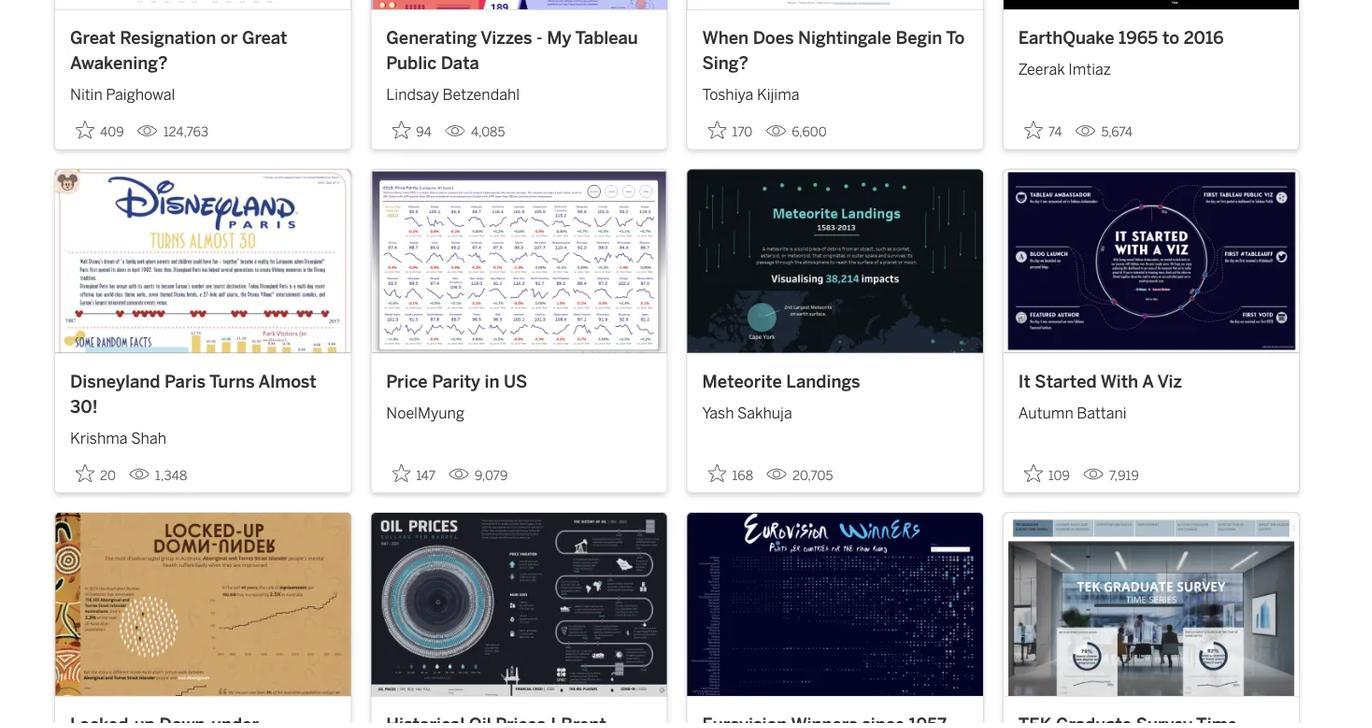 Task type: locate. For each thing, give the bounding box(es) containing it.
add favorite button for price parity in us
[[386, 458, 441, 489]]

add favorite button down noelmyung
[[386, 458, 441, 489]]

generating vizzes - my tableau public data
[[386, 27, 639, 74]]

toshiya
[[703, 86, 754, 104]]

add favorite button containing 147
[[386, 458, 441, 489]]

1,348
[[155, 468, 187, 483]]

6,600
[[792, 124, 827, 140]]

vizzes
[[481, 27, 532, 48]]

147
[[416, 468, 436, 483]]

4,085
[[471, 124, 505, 140]]

20,705
[[793, 468, 834, 483]]

add favorite button down "yash"
[[703, 458, 759, 489]]

Add Favorite button
[[70, 115, 130, 145], [1019, 115, 1068, 145], [386, 458, 441, 489], [703, 458, 759, 489], [1019, 458, 1076, 489]]

great right or at the top of page
[[242, 27, 287, 48]]

workbook thumbnail image
[[55, 0, 351, 9], [371, 0, 667, 9], [688, 0, 983, 9], [1004, 0, 1300, 9], [55, 170, 351, 353], [371, 170, 667, 353], [688, 170, 983, 353], [1004, 170, 1300, 353], [55, 513, 351, 697], [371, 513, 667, 697], [688, 513, 983, 697], [1004, 513, 1300, 697]]

nitin
[[70, 86, 103, 104]]

0 horizontal spatial great
[[70, 27, 116, 48]]

add favorite button down nitin
[[70, 115, 130, 145]]

add favorite button for great resignation or great awakening?
[[70, 115, 130, 145]]

zeerak imtiaz
[[1019, 61, 1112, 78]]

meteorite landings
[[703, 371, 861, 392]]

30!
[[70, 397, 98, 417]]

resignation
[[120, 27, 216, 48]]

turns
[[209, 371, 255, 392]]

parity
[[432, 371, 481, 392]]

add favorite button containing 168
[[703, 458, 759, 489]]

or
[[221, 27, 238, 48]]

betzendahl
[[443, 86, 520, 104]]

when does nightingale begin to sing? link
[[703, 25, 968, 76]]

add favorite button down autumn
[[1019, 458, 1076, 489]]

landings
[[787, 371, 861, 392]]

9,079 views element
[[441, 460, 515, 491]]

earthquake 1965 to 2016
[[1019, 27, 1224, 48]]

lindsay betzendahl link
[[386, 76, 652, 106]]

add favorite button containing 74
[[1019, 115, 1068, 145]]

nitin paighowal
[[70, 86, 175, 104]]

viz
[[1158, 371, 1183, 392]]

data
[[441, 53, 480, 74]]

disneyland paris turns almost 30! link
[[70, 369, 336, 420]]

great
[[70, 27, 116, 48], [242, 27, 287, 48]]

earthquake 1965 to 2016 link
[[1019, 25, 1285, 51]]

1,348 views element
[[121, 460, 195, 491]]

zeerak imtiaz link
[[1019, 51, 1285, 81]]

krishma
[[70, 430, 128, 448]]

awakening?
[[70, 53, 168, 74]]

74
[[1049, 124, 1063, 140]]

imtiaz
[[1069, 61, 1112, 78]]

a
[[1143, 371, 1154, 392]]

4,085 views element
[[438, 117, 513, 147]]

Add Favorite button
[[70, 458, 121, 489]]

started
[[1035, 371, 1097, 392]]

2016
[[1184, 27, 1224, 48]]

autumn battani
[[1019, 404, 1127, 422]]

it
[[1019, 371, 1031, 392]]

noelmyung link
[[386, 394, 652, 424]]

great up awakening? at the top
[[70, 27, 116, 48]]

price parity in us link
[[386, 369, 652, 394]]

add favorite button containing 109
[[1019, 458, 1076, 489]]

20
[[100, 468, 116, 483]]

sing?
[[703, 53, 749, 74]]

earthquake
[[1019, 27, 1115, 48]]

yash
[[703, 404, 734, 422]]

add favorite button containing 409
[[70, 115, 130, 145]]

add favorite button down zeerak
[[1019, 115, 1068, 145]]

1 horizontal spatial great
[[242, 27, 287, 48]]

5,674 views element
[[1068, 117, 1141, 147]]

7,919
[[1110, 468, 1140, 483]]

paris
[[165, 371, 206, 392]]

7,919 views element
[[1076, 460, 1147, 491]]

lindsay betzendahl
[[386, 86, 520, 104]]

to
[[1163, 27, 1180, 48]]



Task type: describe. For each thing, give the bounding box(es) containing it.
toshiya kijima
[[703, 86, 800, 104]]

nightingale
[[799, 27, 892, 48]]

yash sakhuja link
[[703, 394, 968, 424]]

great resignation or great awakening? link
[[70, 25, 336, 76]]

toshiya kijima link
[[703, 76, 968, 106]]

109
[[1049, 468, 1070, 483]]

great resignation or great awakening?
[[70, 27, 287, 74]]

disneyland paris turns almost 30!
[[70, 371, 317, 417]]

meteorite
[[703, 371, 782, 392]]

does
[[753, 27, 794, 48]]

in
[[485, 371, 500, 392]]

168
[[733, 468, 754, 483]]

lindsay
[[386, 86, 439, 104]]

zeerak
[[1019, 61, 1066, 78]]

-
[[537, 27, 543, 48]]

9,079
[[475, 468, 508, 483]]

when
[[703, 27, 749, 48]]

Add Favorite button
[[703, 115, 759, 145]]

autumn
[[1019, 404, 1074, 422]]

sakhuja
[[738, 404, 793, 422]]

tableau
[[576, 27, 639, 48]]

2 great from the left
[[242, 27, 287, 48]]

20,705 views element
[[759, 460, 841, 491]]

6,600 views element
[[759, 117, 835, 147]]

meteorite landings link
[[703, 369, 968, 394]]

5,674
[[1102, 124, 1133, 140]]

my
[[547, 27, 572, 48]]

94
[[416, 124, 432, 140]]

autumn battani link
[[1019, 394, 1285, 424]]

paighowal
[[106, 86, 175, 104]]

krishma shah
[[70, 430, 166, 448]]

1965
[[1119, 27, 1159, 48]]

price
[[386, 371, 428, 392]]

it started with a viz
[[1019, 371, 1183, 392]]

price parity in us
[[386, 371, 528, 392]]

nitin paighowal link
[[70, 76, 336, 106]]

when does nightingale begin to sing?
[[703, 27, 965, 74]]

170
[[733, 124, 753, 140]]

almost
[[259, 371, 317, 392]]

to
[[946, 27, 965, 48]]

battani
[[1077, 404, 1127, 422]]

kijima
[[757, 86, 800, 104]]

krishma shah link
[[70, 420, 336, 450]]

shah
[[131, 430, 166, 448]]

Add Favorite button
[[386, 115, 438, 145]]

begin
[[896, 27, 943, 48]]

with
[[1101, 371, 1139, 392]]

generating
[[386, 27, 477, 48]]

disneyland
[[70, 371, 160, 392]]

add favorite button for earthquake 1965 to 2016
[[1019, 115, 1068, 145]]

124,763
[[163, 124, 209, 140]]

add favorite button for meteorite landings
[[703, 458, 759, 489]]

1 great from the left
[[70, 27, 116, 48]]

it started with a viz link
[[1019, 369, 1285, 394]]

us
[[504, 371, 528, 392]]

124,763 views element
[[130, 117, 216, 147]]

yash sakhuja
[[703, 404, 793, 422]]

generating vizzes - my tableau public data link
[[386, 25, 652, 76]]

409
[[100, 124, 124, 140]]

public
[[386, 53, 437, 74]]

noelmyung
[[386, 404, 465, 422]]

add favorite button for it started with a viz
[[1019, 458, 1076, 489]]



Task type: vqa. For each thing, say whether or not it's contained in the screenshot.


